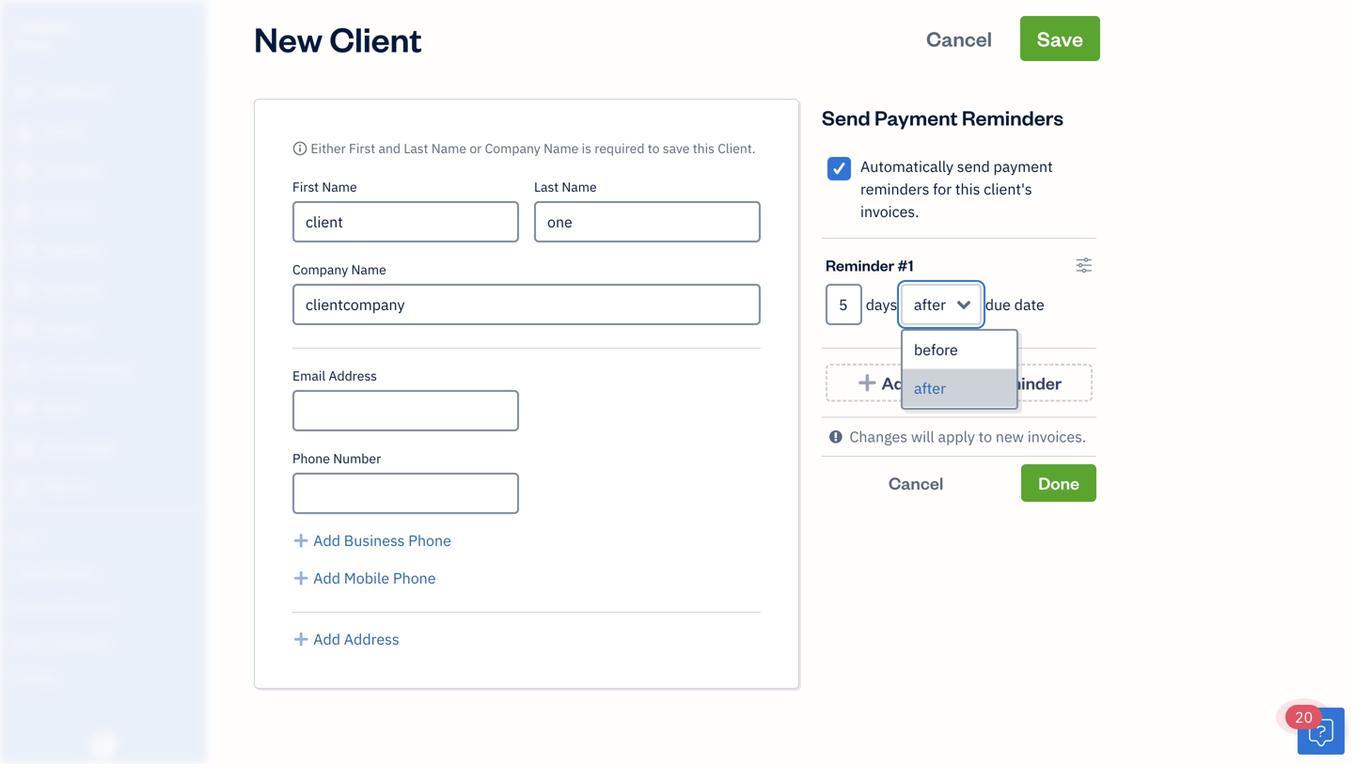Task type: locate. For each thing, give the bounding box(es) containing it.
first
[[349, 140, 375, 157], [292, 178, 319, 196]]

company right or in the top left of the page
[[485, 140, 540, 157]]

plus image for add business phone
[[292, 529, 310, 552]]

email address
[[292, 367, 377, 385]]

add down "add mobile phone" button
[[313, 630, 340, 649]]

first right 'either'
[[349, 140, 375, 157]]

address
[[329, 367, 377, 385], [344, 630, 399, 649]]

client image
[[12, 123, 35, 142]]

bank connections link
[[5, 626, 201, 659]]

team members
[[14, 565, 96, 580]]

cancel up send payment reminders
[[926, 25, 992, 52]]

to left save
[[648, 140, 660, 157]]

expense image
[[12, 281, 35, 300]]

0 horizontal spatial reminder
[[826, 255, 894, 275]]

invoices.
[[860, 202, 919, 221], [1028, 427, 1086, 447]]

automatically send payment reminders for this client's invoices.
[[860, 157, 1053, 221]]

main element
[[0, 0, 254, 764]]

edit reminder #1 message image
[[1075, 254, 1093, 276]]

1 horizontal spatial reminder
[[985, 372, 1062, 394]]

plus image left mobile
[[292, 567, 310, 590]]

save button
[[1020, 16, 1100, 61]]

first down primary icon
[[292, 178, 319, 196]]

name down 'either'
[[322, 178, 357, 196]]

phone inside "add mobile phone" button
[[393, 568, 436, 588]]

this right save
[[693, 140, 715, 157]]

after
[[914, 295, 946, 315], [914, 378, 946, 398]]

0 horizontal spatial invoices.
[[860, 202, 919, 221]]

last down either first and last name or company name is required to save this client.
[[534, 178, 559, 196]]

0 vertical spatial company
[[485, 140, 540, 157]]

add
[[882, 372, 914, 394], [313, 531, 340, 551], [313, 568, 340, 588], [313, 630, 340, 649]]

1 vertical spatial this
[[955, 179, 980, 199]]

1 vertical spatial cancel
[[889, 472, 943, 494]]

add business phone button
[[292, 529, 451, 552]]

1 horizontal spatial this
[[955, 179, 980, 199]]

this down send
[[955, 179, 980, 199]]

2 vertical spatial phone
[[393, 568, 436, 588]]

invoices. up the done
[[1028, 427, 1086, 447]]

plus image inside add another reminder button
[[857, 373, 878, 393]]

1 vertical spatial phone
[[408, 531, 451, 551]]

0 vertical spatial invoices.
[[860, 202, 919, 221]]

name down first name text field
[[351, 261, 386, 278]]

cancel button up send payment reminders
[[909, 16, 1009, 61]]

and right items
[[46, 599, 65, 615]]

1 vertical spatial company
[[292, 261, 348, 278]]

0 vertical spatial address
[[329, 367, 377, 385]]

items
[[14, 599, 43, 615]]

to left new
[[979, 427, 992, 447]]

resource center badge image
[[1298, 708, 1345, 755]]

company
[[485, 140, 540, 157], [292, 261, 348, 278]]

cancel button
[[909, 16, 1009, 61], [822, 465, 1010, 502]]

phone inside 'add business phone' button
[[408, 531, 451, 551]]

services
[[68, 599, 113, 615]]

plus image for add another reminder
[[857, 373, 878, 393]]

1 vertical spatial last
[[534, 178, 559, 196]]

team
[[14, 565, 44, 580]]

1 vertical spatial cancel button
[[822, 465, 1010, 502]]

and
[[378, 140, 401, 157], [46, 599, 65, 615]]

business
[[344, 531, 405, 551]]

add for add mobile phone
[[313, 568, 340, 588]]

0 horizontal spatial to
[[648, 140, 660, 157]]

address down add mobile phone
[[344, 630, 399, 649]]

primary image
[[292, 140, 308, 157]]

Last Name text field
[[534, 201, 761, 243]]

address inside button
[[344, 630, 399, 649]]

reminder
[[826, 255, 894, 275], [985, 372, 1062, 394]]

last name
[[534, 178, 597, 196]]

name down is
[[562, 178, 597, 196]]

estimate image
[[12, 163, 35, 181]]

phone right mobile
[[393, 568, 436, 588]]

0 vertical spatial plus image
[[857, 373, 878, 393]]

bank
[[14, 634, 41, 650]]

1 horizontal spatial invoices.
[[1028, 427, 1086, 447]]

last left or in the top left of the page
[[404, 140, 428, 157]]

another
[[918, 372, 982, 394]]

0 vertical spatial after
[[914, 295, 946, 315]]

reminder inside button
[[985, 372, 1062, 394]]

reminder up new
[[985, 372, 1062, 394]]

and right 'either'
[[378, 140, 401, 157]]

0 vertical spatial reminder
[[826, 255, 894, 275]]

add address
[[313, 630, 399, 649]]

0 horizontal spatial this
[[693, 140, 715, 157]]

add address button
[[292, 628, 399, 651]]

phone number
[[292, 450, 381, 467]]

add left mobile
[[313, 568, 340, 588]]

before
[[914, 340, 958, 360]]

add another reminder
[[882, 372, 1062, 394]]

plus image left add address
[[292, 628, 310, 651]]

will
[[911, 427, 934, 447]]

is
[[582, 140, 591, 157]]

name for first name
[[322, 178, 357, 196]]

reminders
[[860, 179, 929, 199]]

20 button
[[1285, 705, 1345, 755]]

changes
[[850, 427, 907, 447]]

plus image
[[857, 373, 878, 393], [292, 529, 310, 552]]

0 vertical spatial last
[[404, 140, 428, 157]]

phone down "phone number" text field
[[408, 531, 451, 551]]

due
[[985, 295, 1011, 315]]

1 vertical spatial reminder
[[985, 372, 1062, 394]]

apps
[[14, 530, 42, 545]]

phone
[[292, 450, 330, 467], [408, 531, 451, 551], [393, 568, 436, 588]]

1 horizontal spatial plus image
[[857, 373, 878, 393]]

this
[[693, 140, 715, 157], [955, 179, 980, 199]]

either
[[311, 140, 346, 157]]

plus image up changes
[[857, 373, 878, 393]]

Email Address text field
[[292, 390, 519, 432]]

1 vertical spatial after
[[914, 378, 946, 398]]

invoices. down reminders
[[860, 202, 919, 221]]

last
[[404, 140, 428, 157], [534, 178, 559, 196]]

after down the before
[[914, 378, 946, 398]]

1 vertical spatial and
[[46, 599, 65, 615]]

0 vertical spatial first
[[349, 140, 375, 157]]

0 horizontal spatial last
[[404, 140, 428, 157]]

before option
[[903, 331, 1017, 370]]

client.
[[718, 140, 756, 157]]

new
[[996, 427, 1024, 447]]

address right email
[[329, 367, 377, 385]]

add left business
[[313, 531, 340, 551]]

1 vertical spatial plus image
[[292, 529, 310, 552]]

1 plus image from the top
[[292, 567, 310, 590]]

after up the before
[[914, 295, 946, 315]]

0 horizontal spatial and
[[46, 599, 65, 615]]

bank connections
[[14, 634, 110, 650]]

cancel down will
[[889, 472, 943, 494]]

either first and last name or company name is required to save this client.
[[311, 140, 756, 157]]

add down the before
[[882, 372, 914, 394]]

list box
[[903, 331, 1017, 408]]

days
[[866, 295, 897, 315]]

plus image
[[292, 567, 310, 590], [292, 628, 310, 651]]

mobile
[[344, 568, 389, 588]]

new
[[254, 16, 323, 61]]

0 vertical spatial plus image
[[292, 567, 310, 590]]

payment
[[874, 104, 958, 131]]

1 vertical spatial first
[[292, 178, 319, 196]]

1 vertical spatial plus image
[[292, 628, 310, 651]]

1 vertical spatial to
[[979, 427, 992, 447]]

reminder left #
[[826, 255, 894, 275]]

to
[[648, 140, 660, 157], [979, 427, 992, 447]]

1 horizontal spatial to
[[979, 427, 992, 447]]

settings link
[[5, 661, 201, 694]]

add business phone
[[313, 531, 451, 551]]

plus image left business
[[292, 529, 310, 552]]

name
[[431, 140, 466, 157], [544, 140, 579, 157], [322, 178, 357, 196], [562, 178, 597, 196], [351, 261, 386, 278]]

0 horizontal spatial plus image
[[292, 529, 310, 552]]

owner
[[15, 37, 52, 53]]

1 horizontal spatial and
[[378, 140, 401, 157]]

apps link
[[5, 522, 201, 555]]

list box containing before
[[903, 331, 1017, 408]]

Phone Number text field
[[292, 473, 519, 514]]

cancel
[[926, 25, 992, 52], [889, 472, 943, 494]]

date
[[1014, 295, 1045, 315]]

1 vertical spatial address
[[344, 630, 399, 649]]

first name
[[292, 178, 357, 196]]

First Name text field
[[292, 201, 519, 243]]

address for add address
[[344, 630, 399, 649]]

phone left number
[[292, 450, 330, 467]]

20
[[1295, 708, 1313, 727]]

2 plus image from the top
[[292, 628, 310, 651]]

1 vertical spatial invoices.
[[1028, 427, 1086, 447]]

Company Name text field
[[292, 284, 761, 325]]

company down first name
[[292, 261, 348, 278]]

0 vertical spatial this
[[693, 140, 715, 157]]

after inside option
[[914, 378, 946, 398]]

2 after from the top
[[914, 378, 946, 398]]

1 after from the top
[[914, 295, 946, 315]]

cancel button down will
[[822, 465, 1010, 502]]

and inside main element
[[46, 599, 65, 615]]



Task type: describe. For each thing, give the bounding box(es) containing it.
apply
[[938, 427, 975, 447]]

chart image
[[12, 439, 35, 458]]

0 horizontal spatial first
[[292, 178, 319, 196]]

invoice image
[[12, 202, 35, 221]]

done
[[1038, 472, 1079, 494]]

items and services
[[14, 599, 113, 615]]

team members link
[[5, 557, 201, 590]]

after option
[[903, 370, 1017, 408]]

company name
[[292, 261, 386, 278]]

Payment reminder timing (before or after due date) field
[[901, 284, 982, 325]]

0 vertical spatial to
[[648, 140, 660, 157]]

#
[[897, 255, 908, 275]]

0 vertical spatial and
[[378, 140, 401, 157]]

1 horizontal spatial last
[[534, 178, 559, 196]]

money image
[[12, 400, 35, 418]]

client's
[[984, 179, 1032, 199]]

company owner
[[15, 17, 73, 53]]

for
[[933, 179, 952, 199]]

name left or in the top left of the page
[[431, 140, 466, 157]]

name left is
[[544, 140, 579, 157]]

exclamationcircle image
[[829, 425, 842, 449]]

automatically
[[860, 157, 954, 176]]

after inside field
[[914, 295, 946, 315]]

reminder # 1
[[826, 255, 914, 275]]

0 vertical spatial phone
[[292, 450, 330, 467]]

0 vertical spatial cancel button
[[909, 16, 1009, 61]]

dashboard image
[[12, 84, 35, 102]]

phone for add business phone
[[408, 531, 451, 551]]

required
[[595, 140, 645, 157]]

plus image for add mobile phone
[[292, 567, 310, 590]]

add mobile phone button
[[292, 567, 436, 590]]

timer image
[[12, 360, 35, 379]]

Payment reminder offset in days text field
[[826, 284, 862, 325]]

items and services link
[[5, 591, 201, 624]]

connections
[[44, 634, 110, 650]]

number
[[333, 450, 381, 467]]

project image
[[12, 321, 35, 339]]

client
[[329, 16, 422, 61]]

phone for add mobile phone
[[393, 568, 436, 588]]

reminders
[[962, 104, 1064, 131]]

freshbooks image
[[88, 734, 118, 757]]

payment image
[[12, 242, 35, 260]]

send payment reminders
[[822, 104, 1064, 131]]

or
[[470, 140, 482, 157]]

1
[[908, 255, 914, 275]]

add another reminder button
[[826, 364, 1093, 402]]

address for email address
[[329, 367, 377, 385]]

0 vertical spatial cancel
[[926, 25, 992, 52]]

payment
[[993, 157, 1053, 176]]

settings
[[14, 669, 57, 685]]

send
[[957, 157, 990, 176]]

due date
[[985, 295, 1045, 315]]

0 horizontal spatial company
[[292, 261, 348, 278]]

email
[[292, 367, 326, 385]]

members
[[46, 565, 96, 580]]

plus image for add address
[[292, 628, 310, 651]]

name for last name
[[562, 178, 597, 196]]

1 horizontal spatial first
[[349, 140, 375, 157]]

changes will apply to new invoices.
[[850, 427, 1086, 447]]

report image
[[12, 479, 35, 497]]

save
[[663, 140, 690, 157]]

add for add business phone
[[313, 531, 340, 551]]

add mobile phone
[[313, 568, 436, 588]]

add for add another reminder
[[882, 372, 914, 394]]

company
[[15, 17, 73, 35]]

save
[[1037, 25, 1083, 52]]

send
[[822, 104, 870, 131]]

1 horizontal spatial company
[[485, 140, 540, 157]]

invoices. inside automatically send payment reminders for this client's invoices.
[[860, 202, 919, 221]]

done button
[[1021, 465, 1096, 502]]

this inside automatically send payment reminders for this client's invoices.
[[955, 179, 980, 199]]

new client
[[254, 16, 422, 61]]

name for company name
[[351, 261, 386, 278]]

check image
[[831, 159, 848, 178]]

add for add address
[[313, 630, 340, 649]]



Task type: vqa. For each thing, say whether or not it's contained in the screenshot.
Learn related to Track Your Spending
no



